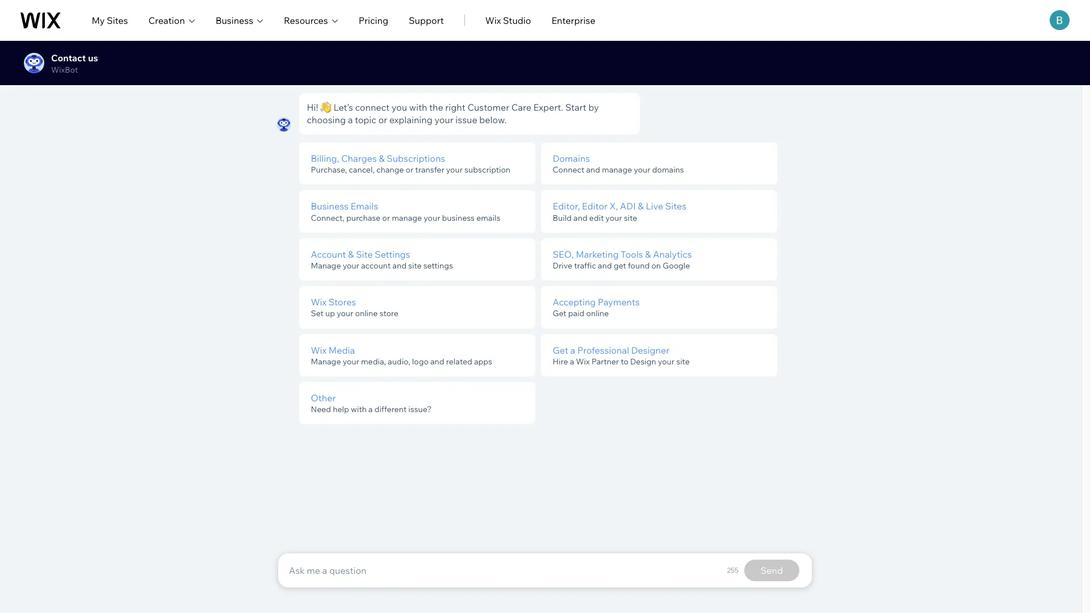 Task type: describe. For each thing, give the bounding box(es) containing it.
resources
[[284, 14, 328, 26]]

studio
[[503, 14, 531, 26]]

support link
[[409, 13, 444, 27]]

profile image image
[[1050, 10, 1070, 30]]

wix
[[485, 14, 501, 26]]

creation button
[[148, 13, 195, 27]]

my sites link
[[92, 13, 128, 27]]

wix studio link
[[485, 13, 531, 27]]

sites
[[107, 14, 128, 26]]

wix studio
[[485, 14, 531, 26]]

business button
[[216, 13, 264, 27]]

enterprise
[[552, 14, 595, 26]]

resources button
[[284, 13, 338, 27]]



Task type: locate. For each thing, give the bounding box(es) containing it.
business
[[216, 14, 253, 26]]

my sites
[[92, 14, 128, 26]]

support
[[409, 14, 444, 26]]

pricing
[[359, 14, 388, 26]]

pricing link
[[359, 13, 388, 27]]

creation
[[148, 14, 185, 26]]

my
[[92, 14, 105, 26]]

enterprise link
[[552, 13, 595, 27]]



Task type: vqa. For each thing, say whether or not it's contained in the screenshot.
functionality,
no



